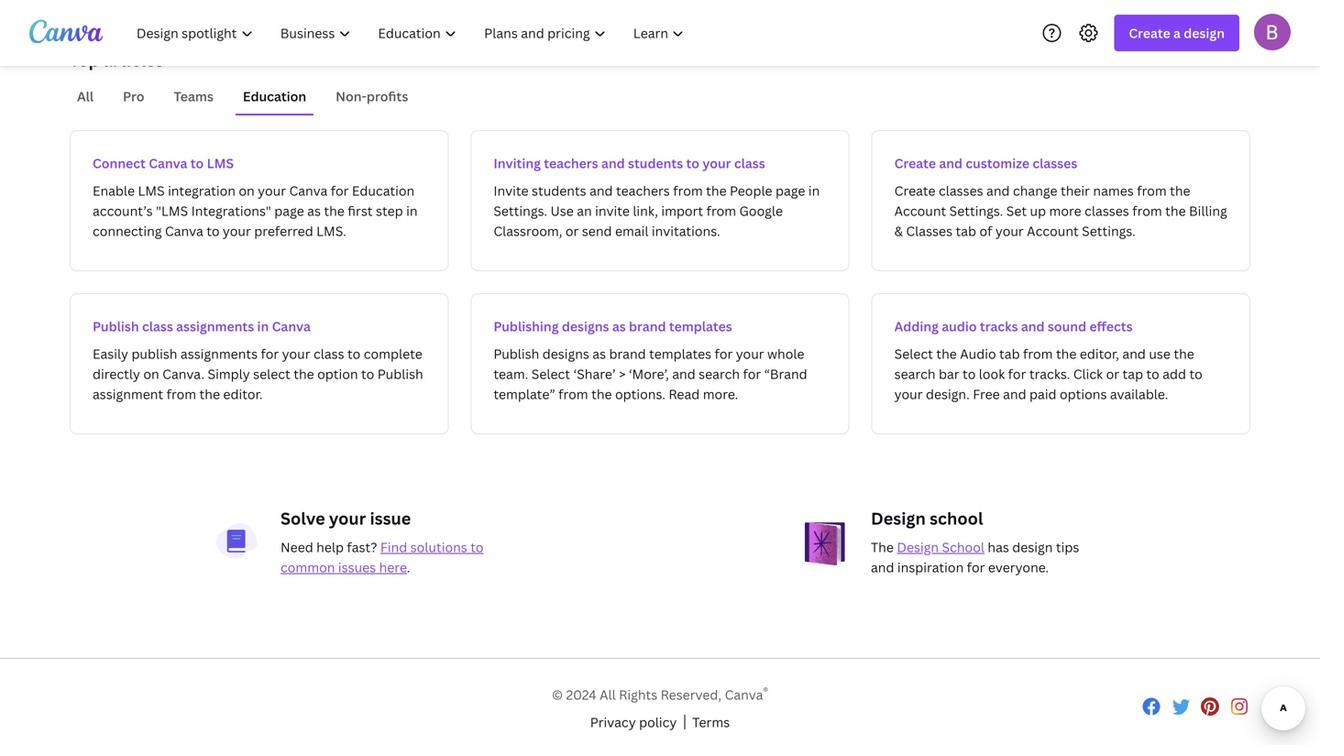Task type: vqa. For each thing, say whether or not it's contained in the screenshot.
'Personal'
no



Task type: describe. For each thing, give the bounding box(es) containing it.
import
[[662, 202, 704, 220]]

the design school
[[871, 539, 985, 556]]

create for create classes and change their names from the account settings. set up more classes from the billing & classes tab of your account settings.
[[895, 182, 936, 199]]

an
[[577, 202, 592, 220]]

assignments for for
[[181, 345, 258, 363]]

to inside find solutions to common issues here
[[471, 539, 484, 556]]

as for publishing
[[613, 318, 626, 335]]

adding audio tracks and sound effects
[[895, 318, 1133, 335]]

tap
[[1123, 365, 1144, 383]]

your inside create classes and change their names from the account settings. set up more classes from the billing & classes tab of your account settings.
[[996, 222, 1024, 240]]

design school link
[[897, 539, 985, 556]]

policy
[[639, 714, 677, 732]]

search inside select the audio tab from the editor, and use the search bar to look for tracks. click or tap to add to your design. free and paid options available.
[[895, 365, 936, 383]]

'share'
[[574, 365, 616, 383]]

templates for publishing designs as brand templates
[[669, 318, 733, 335]]

the inside publish designs as brand templates for your whole team. select 'share' > 'more', and search for "brand template" from the options. read more.
[[592, 386, 612, 403]]

publish inside easily publish assignments for your class to complete directly on canva. simply select the option to publish assignment from the editor.
[[378, 365, 423, 383]]

create classes and change their names from the account settings. set up more classes from the billing & classes tab of your account settings.
[[895, 182, 1228, 240]]

terms link
[[693, 713, 730, 733]]

change
[[1013, 182, 1058, 199]]

need help fast?
[[281, 539, 381, 556]]

design inside has design tips and inspiration for everyone.
[[1013, 539, 1053, 556]]

school
[[930, 508, 984, 530]]

canva up the lms.
[[289, 182, 328, 199]]

bar
[[939, 365, 960, 383]]

to right bar
[[963, 365, 976, 383]]

on inside easily publish assignments for your class to complete directly on canva. simply select the option to publish assignment from the editor.
[[143, 365, 159, 383]]

or inside select the audio tab from the editor, and use the search bar to look for tracks. click or tap to add to your design. free and paid options available.
[[1107, 365, 1120, 383]]

as inside enable lms integration on your canva for education account's "lms integrations" page as the first step in connecting canva to your preferred lms.
[[307, 202, 321, 220]]

tracks
[[980, 318, 1019, 335]]

templates for publish designs as brand templates for your whole team. select 'share' > 'more', and search for "brand template" from the options. read more.
[[649, 345, 712, 363]]

up
[[1030, 202, 1047, 220]]

connect
[[93, 155, 146, 172]]

canva up select
[[272, 318, 311, 335]]

common
[[281, 559, 335, 576]]

design school image
[[805, 523, 849, 567]]

to up import
[[687, 155, 700, 172]]

from right names
[[1137, 182, 1167, 199]]

integrations"
[[191, 202, 271, 220]]

assignments for in
[[176, 318, 254, 335]]

editor.
[[223, 386, 263, 403]]

fast?
[[347, 539, 377, 556]]

for inside enable lms integration on your canva for education account's "lms integrations" page as the first step in connecting canva to your preferred lms.
[[331, 182, 349, 199]]

click
[[1074, 365, 1104, 383]]

all inside button
[[77, 88, 94, 105]]

use
[[1150, 345, 1171, 363]]

the up billing on the top of the page
[[1170, 182, 1191, 199]]

create a design button
[[1115, 15, 1240, 51]]

and inside create classes and change their names from the account settings. set up more classes from the billing & classes tab of your account settings.
[[987, 182, 1010, 199]]

school
[[942, 539, 985, 556]]

invite
[[595, 202, 630, 220]]

here
[[379, 559, 407, 576]]

select
[[253, 365, 291, 383]]

publishing
[[494, 318, 559, 335]]

canva down "lms
[[165, 222, 203, 240]]

tips
[[1056, 539, 1080, 556]]

to inside enable lms integration on your canva for education account's "lms integrations" page as the first step in connecting canva to your preferred lms.
[[207, 222, 220, 240]]

®
[[763, 684, 769, 699]]

designs for publish
[[543, 345, 590, 363]]

from inside easily publish assignments for your class to complete directly on canva. simply select the option to publish assignment from the editor.
[[167, 386, 196, 403]]

canva up integration
[[149, 155, 188, 172]]

audio
[[942, 318, 977, 335]]

from up import
[[673, 182, 703, 199]]

to up the option on the left of page
[[348, 345, 361, 363]]

a
[[1174, 24, 1181, 42]]

lms.
[[317, 222, 346, 240]]

select inside publish designs as brand templates for your whole team. select 'share' > 'more', and search for "brand template" from the options. read more.
[[532, 365, 571, 383]]

options
[[1060, 386, 1107, 403]]

editor,
[[1080, 345, 1120, 363]]

all inside © 2024 all rights reserved, canva ®
[[600, 687, 616, 704]]

0 horizontal spatial classes
[[939, 182, 984, 199]]

'more',
[[629, 365, 669, 383]]

solve your issue
[[281, 508, 411, 530]]

as for publish
[[593, 345, 606, 363]]

names
[[1094, 182, 1134, 199]]

read
[[669, 386, 700, 403]]

your up fast?
[[329, 508, 366, 530]]

class inside easily publish assignments for your class to complete directly on canva. simply select the option to publish assignment from the editor.
[[314, 345, 344, 363]]

privacy
[[590, 714, 636, 732]]

2 vertical spatial in
[[257, 318, 269, 335]]

invite
[[494, 182, 529, 199]]

your inside easily publish assignments for your class to complete directly on canva. simply select the option to publish assignment from the editor.
[[282, 345, 310, 363]]

billing
[[1190, 202, 1228, 220]]

send
[[582, 222, 612, 240]]

© 2024 all rights reserved, canva ®
[[552, 684, 769, 704]]

0 vertical spatial class
[[735, 155, 766, 172]]

page inside invite students and teachers from the people page in settings. use an invite link, import from google classroom, or send email invitations.
[[776, 182, 806, 199]]

your up preferred
[[258, 182, 286, 199]]

teams
[[174, 88, 214, 105]]

use
[[551, 202, 574, 220]]

connecting
[[93, 222, 162, 240]]

for up more.
[[715, 345, 733, 363]]

settings. for classes
[[950, 202, 1004, 220]]

education inside enable lms integration on your canva for education account's "lms integrations" page as the first step in connecting canva to your preferred lms.
[[352, 182, 415, 199]]

invitations.
[[652, 222, 721, 240]]

for left "brand
[[743, 365, 761, 383]]

to up integration
[[191, 155, 204, 172]]

privacy policy link
[[590, 713, 677, 733]]

more.
[[703, 386, 739, 403]]

options.
[[615, 386, 666, 403]]

the inside enable lms integration on your canva for education account's "lms integrations" page as the first step in connecting canva to your preferred lms.
[[324, 202, 345, 220]]

non-profits button
[[328, 79, 416, 114]]

settings. for students
[[494, 202, 548, 220]]

page inside enable lms integration on your canva for education account's "lms integrations" page as the first step in connecting canva to your preferred lms.
[[275, 202, 304, 220]]

design inside dropdown button
[[1184, 24, 1225, 42]]

and inside publish designs as brand templates for your whole team. select 'share' > 'more', and search for "brand template" from the options. read more.
[[672, 365, 696, 383]]

has design tips and inspiration for everyone.
[[871, 539, 1080, 576]]

create for create a design
[[1129, 24, 1171, 42]]

.
[[407, 559, 410, 576]]

brand for publish
[[609, 345, 646, 363]]

create a design
[[1129, 24, 1225, 42]]

0 horizontal spatial account
[[895, 202, 947, 220]]

©
[[552, 687, 563, 704]]

audio
[[961, 345, 997, 363]]

lms inside enable lms integration on your canva for education account's "lms integrations" page as the first step in connecting canva to your preferred lms.
[[138, 182, 165, 199]]

to right tap on the right of page
[[1147, 365, 1160, 383]]

2024
[[566, 687, 597, 704]]

google
[[740, 202, 783, 220]]

need
[[281, 539, 313, 556]]

profits
[[367, 88, 408, 105]]

the down simply
[[200, 386, 220, 403]]

publish class assignments in canva
[[93, 318, 311, 335]]

terms
[[693, 714, 730, 732]]

designs for publishing
[[562, 318, 609, 335]]

publishing designs as brand templates
[[494, 318, 733, 335]]

create for create and customize classes
[[895, 155, 936, 172]]

0 vertical spatial design
[[871, 508, 926, 530]]

the up add
[[1174, 345, 1195, 363]]

classes
[[907, 222, 953, 240]]

canva inside © 2024 all rights reserved, canva ®
[[725, 687, 763, 704]]

people
[[730, 182, 773, 199]]

privacy policy
[[590, 714, 677, 732]]



Task type: locate. For each thing, give the bounding box(es) containing it.
account
[[895, 202, 947, 220], [1027, 222, 1079, 240]]

2 search from the left
[[895, 365, 936, 383]]

from inside select the audio tab from the editor, and use the search bar to look for tracks. click or tap to add to your design. free and paid options available.
[[1024, 345, 1053, 363]]

1 vertical spatial tab
[[1000, 345, 1020, 363]]

for
[[331, 182, 349, 199], [261, 345, 279, 363], [715, 345, 733, 363], [743, 365, 761, 383], [1009, 365, 1027, 383], [967, 559, 985, 576]]

0 vertical spatial select
[[895, 345, 934, 363]]

1 vertical spatial classes
[[939, 182, 984, 199]]

1 search from the left
[[699, 365, 740, 383]]

students
[[628, 155, 683, 172], [532, 182, 587, 199]]

class
[[735, 155, 766, 172], [142, 318, 173, 335], [314, 345, 344, 363]]

team.
[[494, 365, 529, 383]]

0 vertical spatial teachers
[[544, 155, 599, 172]]

preferred
[[254, 222, 313, 240]]

select down adding
[[895, 345, 934, 363]]

1 horizontal spatial publish
[[378, 365, 423, 383]]

publish for publish designs as brand templates for your whole team. select 'share' > 'more', and search for "brand template" from the options. read more.
[[494, 345, 540, 363]]

students up the use
[[532, 182, 587, 199]]

0 horizontal spatial or
[[566, 222, 579, 240]]

1 vertical spatial publish
[[494, 345, 540, 363]]

teachers inside invite students and teachers from the people page in settings. use an invite link, import from google classroom, or send email invitations.
[[616, 182, 670, 199]]

create inside dropdown button
[[1129, 24, 1171, 42]]

the left billing on the top of the page
[[1166, 202, 1186, 220]]

teachers up the use
[[544, 155, 599, 172]]

link,
[[633, 202, 658, 220]]

0 vertical spatial in
[[809, 182, 820, 199]]

for down school
[[967, 559, 985, 576]]

issues
[[338, 559, 376, 576]]

select up template"
[[532, 365, 571, 383]]

create and customize classes
[[895, 155, 1078, 172]]

your left the whole
[[736, 345, 765, 363]]

design school
[[871, 508, 984, 530]]

1 horizontal spatial settings.
[[950, 202, 1004, 220]]

1 vertical spatial class
[[142, 318, 173, 335]]

canva up terms
[[725, 687, 763, 704]]

publish inside publish designs as brand templates for your whole team. select 'share' > 'more', and search for "brand template" from the options. read more.
[[494, 345, 540, 363]]

design right a
[[1184, 24, 1225, 42]]

2 vertical spatial create
[[895, 182, 936, 199]]

teachers
[[544, 155, 599, 172], [616, 182, 670, 199]]

to right add
[[1190, 365, 1203, 383]]

from
[[673, 182, 703, 199], [1137, 182, 1167, 199], [707, 202, 737, 220], [1133, 202, 1163, 220], [1024, 345, 1053, 363], [167, 386, 196, 403], [559, 386, 589, 403]]

0 vertical spatial as
[[307, 202, 321, 220]]

lms up "lms
[[138, 182, 165, 199]]

as inside publish designs as brand templates for your whole team. select 'share' > 'more', and search for "brand template" from the options. read more.
[[593, 345, 606, 363]]

or inside invite students and teachers from the people page in settings. use an invite link, import from google classroom, or send email invitations.
[[566, 222, 579, 240]]

education left non-
[[243, 88, 306, 105]]

add
[[1163, 365, 1187, 383]]

from down names
[[1133, 202, 1163, 220]]

class up the option on the left of page
[[314, 345, 344, 363]]

for inside easily publish assignments for your class to complete directly on canva. simply select the option to publish assignment from the editor.
[[261, 345, 279, 363]]

the inside invite students and teachers from the people page in settings. use an invite link, import from google classroom, or send email invitations.
[[706, 182, 727, 199]]

as up the lms.
[[307, 202, 321, 220]]

templates up the 'more',
[[649, 345, 712, 363]]

publish for publish class assignments in canva
[[93, 318, 139, 335]]

tab left of
[[956, 222, 977, 240]]

templates up publish designs as brand templates for your whole team. select 'share' > 'more', and search for "brand template" from the options. read more.
[[669, 318, 733, 335]]

0 horizontal spatial select
[[532, 365, 571, 383]]

and
[[602, 155, 625, 172], [940, 155, 963, 172], [590, 182, 613, 199], [987, 182, 1010, 199], [1022, 318, 1045, 335], [1123, 345, 1146, 363], [672, 365, 696, 383], [1003, 386, 1027, 403], [871, 559, 895, 576]]

1 vertical spatial on
[[143, 365, 159, 383]]

>
[[619, 365, 626, 383]]

your up people
[[703, 155, 731, 172]]

1 vertical spatial or
[[1107, 365, 1120, 383]]

class up publish
[[142, 318, 173, 335]]

education up step
[[352, 182, 415, 199]]

1 horizontal spatial students
[[628, 155, 683, 172]]

all
[[77, 88, 94, 105], [600, 687, 616, 704]]

select the audio tab from the editor, and use the search bar to look for tracks. click or tap to add to your design. free and paid options available.
[[895, 345, 1203, 403]]

easily publish assignments for your class to complete directly on canva. simply select the option to publish assignment from the editor.
[[93, 345, 423, 403]]

settings. inside invite students and teachers from the people page in settings. use an invite link, import from google classroom, or send email invitations.
[[494, 202, 548, 220]]

connect canva to lms
[[93, 155, 234, 172]]

first
[[348, 202, 373, 220]]

in inside invite students and teachers from the people page in settings. use an invite link, import from google classroom, or send email invitations.
[[809, 182, 820, 199]]

your inside publish designs as brand templates for your whole team. select 'share' > 'more', and search for "brand template" from the options. read more.
[[736, 345, 765, 363]]

settings. up of
[[950, 202, 1004, 220]]

account up classes
[[895, 202, 947, 220]]

0 horizontal spatial lms
[[138, 182, 165, 199]]

their
[[1061, 182, 1091, 199]]

1 vertical spatial design
[[897, 539, 939, 556]]

issue
[[370, 508, 411, 530]]

0 vertical spatial create
[[1129, 24, 1171, 42]]

education inside button
[[243, 88, 306, 105]]

free
[[973, 386, 1000, 403]]

"lms
[[156, 202, 188, 220]]

publish designs as brand templates for your whole team. select 'share' > 'more', and search for "brand template" from the options. read more.
[[494, 345, 808, 403]]

search up more.
[[699, 365, 740, 383]]

solutions
[[411, 539, 468, 556]]

designs inside publish designs as brand templates for your whole team. select 'share' > 'more', and search for "brand template" from the options. read more.
[[543, 345, 590, 363]]

page
[[776, 182, 806, 199], [275, 202, 304, 220]]

students up invite students and teachers from the people page in settings. use an invite link, import from google classroom, or send email invitations.
[[628, 155, 683, 172]]

1 vertical spatial in
[[406, 202, 418, 220]]

effects
[[1090, 318, 1133, 335]]

design.
[[926, 386, 970, 403]]

0 horizontal spatial class
[[142, 318, 173, 335]]

the
[[706, 182, 727, 199], [1170, 182, 1191, 199], [324, 202, 345, 220], [1166, 202, 1186, 220], [937, 345, 957, 363], [1057, 345, 1077, 363], [1174, 345, 1195, 363], [294, 365, 314, 383], [200, 386, 220, 403], [592, 386, 612, 403]]

pro button
[[116, 79, 152, 114]]

the up the lms.
[[324, 202, 345, 220]]

classes down create and customize classes
[[939, 182, 984, 199]]

or left tap on the right of page
[[1107, 365, 1120, 383]]

all button
[[70, 79, 101, 114]]

set
[[1007, 202, 1027, 220]]

classes down names
[[1085, 202, 1130, 220]]

1 horizontal spatial design
[[1184, 24, 1225, 42]]

brand up the 'more',
[[629, 318, 666, 335]]

option
[[317, 365, 358, 383]]

0 vertical spatial account
[[895, 202, 947, 220]]

0 horizontal spatial search
[[699, 365, 740, 383]]

on up integrations"
[[239, 182, 255, 199]]

the left people
[[706, 182, 727, 199]]

classes up change
[[1033, 155, 1078, 172]]

inviting teachers and students to your class
[[494, 155, 766, 172]]

1 vertical spatial brand
[[609, 345, 646, 363]]

"brand
[[765, 365, 808, 383]]

solve
[[281, 508, 325, 530]]

in
[[809, 182, 820, 199], [406, 202, 418, 220], [257, 318, 269, 335]]

and inside has design tips and inspiration for everyone.
[[871, 559, 895, 576]]

2 horizontal spatial in
[[809, 182, 820, 199]]

2 horizontal spatial publish
[[494, 345, 540, 363]]

0 vertical spatial students
[[628, 155, 683, 172]]

0 horizontal spatial in
[[257, 318, 269, 335]]

design up the inspiration
[[897, 539, 939, 556]]

0 vertical spatial assignments
[[176, 318, 254, 335]]

0 horizontal spatial all
[[77, 88, 94, 105]]

1 horizontal spatial search
[[895, 365, 936, 383]]

1 horizontal spatial select
[[895, 345, 934, 363]]

0 vertical spatial publish
[[93, 318, 139, 335]]

1 horizontal spatial education
[[352, 182, 415, 199]]

on down publish
[[143, 365, 159, 383]]

top
[[70, 49, 99, 72]]

your up select
[[282, 345, 310, 363]]

0 horizontal spatial page
[[275, 202, 304, 220]]

1 vertical spatial students
[[532, 182, 587, 199]]

from down people
[[707, 202, 737, 220]]

templates inside publish designs as brand templates for your whole team. select 'share' > 'more', and search for "brand template" from the options. read more.
[[649, 345, 712, 363]]

0 vertical spatial design
[[1184, 24, 1225, 42]]

your left 'design.'
[[895, 386, 923, 403]]

to down integrations"
[[207, 222, 220, 240]]

in right people
[[809, 182, 820, 199]]

1 horizontal spatial account
[[1027, 222, 1079, 240]]

available.
[[1111, 386, 1169, 403]]

from inside publish designs as brand templates for your whole team. select 'share' > 'more', and search for "brand template" from the options. read more.
[[559, 386, 589, 403]]

tab inside create classes and change their names from the account settings. set up more classes from the billing & classes tab of your account settings.
[[956, 222, 977, 240]]

canva
[[149, 155, 188, 172], [289, 182, 328, 199], [165, 222, 203, 240], [272, 318, 311, 335], [725, 687, 763, 704]]

or down the use
[[566, 222, 579, 240]]

on inside enable lms integration on your canva for education account's "lms integrations" page as the first step in connecting canva to your preferred lms.
[[239, 182, 255, 199]]

1 vertical spatial as
[[613, 318, 626, 335]]

0 horizontal spatial settings.
[[494, 202, 548, 220]]

page up google
[[776, 182, 806, 199]]

search
[[699, 365, 740, 383], [895, 365, 936, 383]]

2 vertical spatial as
[[593, 345, 606, 363]]

in inside enable lms integration on your canva for education account's "lms integrations" page as the first step in connecting canva to your preferred lms.
[[406, 202, 418, 220]]

0 vertical spatial classes
[[1033, 155, 1078, 172]]

articles
[[103, 49, 164, 72]]

0 vertical spatial on
[[239, 182, 255, 199]]

2 vertical spatial publish
[[378, 365, 423, 383]]

1 horizontal spatial in
[[406, 202, 418, 220]]

has
[[988, 539, 1010, 556]]

as up the 'share'
[[593, 345, 606, 363]]

invite students and teachers from the people page in settings. use an invite link, import from google classroom, or send email invitations.
[[494, 182, 820, 240]]

from down canva.
[[167, 386, 196, 403]]

students inside invite students and teachers from the people page in settings. use an invite link, import from google classroom, or send email invitations.
[[532, 182, 587, 199]]

assignments inside easily publish assignments for your class to complete directly on canva. simply select the option to publish assignment from the editor.
[[181, 345, 258, 363]]

in up easily publish assignments for your class to complete directly on canva. simply select the option to publish assignment from the editor.
[[257, 318, 269, 335]]

&
[[895, 222, 903, 240]]

1 horizontal spatial tab
[[1000, 345, 1020, 363]]

1 horizontal spatial classes
[[1033, 155, 1078, 172]]

rights
[[619, 687, 658, 704]]

2 horizontal spatial as
[[613, 318, 626, 335]]

1 vertical spatial all
[[600, 687, 616, 704]]

simply
[[208, 365, 250, 383]]

1 vertical spatial templates
[[649, 345, 712, 363]]

2 horizontal spatial class
[[735, 155, 766, 172]]

0 vertical spatial education
[[243, 88, 306, 105]]

page up preferred
[[275, 202, 304, 220]]

from down the 'share'
[[559, 386, 589, 403]]

bob builder image
[[1255, 14, 1291, 50]]

everyone.
[[989, 559, 1049, 576]]

or
[[566, 222, 579, 240], [1107, 365, 1120, 383]]

step
[[376, 202, 403, 220]]

1 vertical spatial assignments
[[181, 345, 258, 363]]

to right solutions
[[471, 539, 484, 556]]

0 vertical spatial or
[[566, 222, 579, 240]]

for inside select the audio tab from the editor, and use the search bar to look for tracks. click or tap to add to your design. free and paid options available.
[[1009, 365, 1027, 383]]

design up everyone.
[[1013, 539, 1053, 556]]

1 horizontal spatial teachers
[[616, 182, 670, 199]]

create
[[1129, 24, 1171, 42], [895, 155, 936, 172], [895, 182, 936, 199]]

search left bar
[[895, 365, 936, 383]]

for up first
[[331, 182, 349, 199]]

education button
[[236, 79, 314, 114]]

tracks.
[[1030, 365, 1071, 383]]

1 vertical spatial designs
[[543, 345, 590, 363]]

your down integrations"
[[223, 222, 251, 240]]

tab inside select the audio tab from the editor, and use the search bar to look for tracks. click or tap to add to your design. free and paid options available.
[[1000, 345, 1020, 363]]

1 horizontal spatial or
[[1107, 365, 1120, 383]]

publish up easily
[[93, 318, 139, 335]]

non-profits
[[336, 88, 408, 105]]

publish down complete
[[378, 365, 423, 383]]

1 horizontal spatial lms
[[207, 155, 234, 172]]

for inside has design tips and inspiration for everyone.
[[967, 559, 985, 576]]

for up select
[[261, 345, 279, 363]]

your inside select the audio tab from the editor, and use the search bar to look for tracks. click or tap to add to your design. free and paid options available.
[[895, 386, 923, 403]]

2 vertical spatial classes
[[1085, 202, 1130, 220]]

look
[[979, 365, 1005, 383]]

settings. up classroom,
[[494, 202, 548, 220]]

create inside create classes and change their names from the account settings. set up more classes from the billing & classes tab of your account settings.
[[895, 182, 936, 199]]

sound
[[1048, 318, 1087, 335]]

brand up >
[[609, 345, 646, 363]]

directly
[[93, 365, 140, 383]]

1 vertical spatial account
[[1027, 222, 1079, 240]]

search inside publish designs as brand templates for your whole team. select 'share' > 'more', and search for "brand template" from the options. read more.
[[699, 365, 740, 383]]

0 horizontal spatial publish
[[93, 318, 139, 335]]

lms up integration
[[207, 155, 234, 172]]

to right the option on the left of page
[[361, 365, 375, 383]]

brand inside publish designs as brand templates for your whole team. select 'share' > 'more', and search for "brand template" from the options. read more.
[[609, 345, 646, 363]]

settings. down names
[[1082, 222, 1136, 240]]

template"
[[494, 386, 556, 403]]

customize
[[966, 155, 1030, 172]]

0 vertical spatial page
[[776, 182, 806, 199]]

1 vertical spatial page
[[275, 202, 304, 220]]

enable lms integration on your canva for education account's "lms integrations" page as the first step in connecting canva to your preferred lms.
[[93, 182, 418, 240]]

0 horizontal spatial tab
[[956, 222, 977, 240]]

the down the 'share'
[[592, 386, 612, 403]]

2 vertical spatial class
[[314, 345, 344, 363]]

assignment
[[93, 386, 163, 403]]

all down top
[[77, 88, 94, 105]]

design up the
[[871, 508, 926, 530]]

top level navigation element
[[125, 15, 700, 51]]

1 vertical spatial create
[[895, 155, 936, 172]]

1 vertical spatial design
[[1013, 539, 1053, 556]]

your
[[703, 155, 731, 172], [258, 182, 286, 199], [223, 222, 251, 240], [996, 222, 1024, 240], [282, 345, 310, 363], [736, 345, 765, 363], [895, 386, 923, 403], [329, 508, 366, 530]]

0 horizontal spatial students
[[532, 182, 587, 199]]

as up >
[[613, 318, 626, 335]]

0 horizontal spatial teachers
[[544, 155, 599, 172]]

email
[[615, 222, 649, 240]]

0 horizontal spatial design
[[1013, 539, 1053, 556]]

0 vertical spatial brand
[[629, 318, 666, 335]]

1 horizontal spatial as
[[593, 345, 606, 363]]

design
[[871, 508, 926, 530], [897, 539, 939, 556]]

2 horizontal spatial classes
[[1085, 202, 1130, 220]]

teachers up link,
[[616, 182, 670, 199]]

0 vertical spatial all
[[77, 88, 94, 105]]

class up people
[[735, 155, 766, 172]]

1 horizontal spatial class
[[314, 345, 344, 363]]

complete
[[364, 345, 423, 363]]

account down 'more'
[[1027, 222, 1079, 240]]

the up tracks.
[[1057, 345, 1077, 363]]

1 horizontal spatial page
[[776, 182, 806, 199]]

0 vertical spatial tab
[[956, 222, 977, 240]]

brand for publishing
[[629, 318, 666, 335]]

select inside select the audio tab from the editor, and use the search bar to look for tracks. click or tap to add to your design. free and paid options available.
[[895, 345, 934, 363]]

for right "look"
[[1009, 365, 1027, 383]]

2 horizontal spatial settings.
[[1082, 222, 1136, 240]]

0 vertical spatial designs
[[562, 318, 609, 335]]

1 horizontal spatial all
[[600, 687, 616, 704]]

solve your issue image
[[215, 523, 259, 560]]

0 horizontal spatial as
[[307, 202, 321, 220]]

0 vertical spatial lms
[[207, 155, 234, 172]]

classes
[[1033, 155, 1078, 172], [939, 182, 984, 199], [1085, 202, 1130, 220]]

tab up "look"
[[1000, 345, 1020, 363]]

from up tracks.
[[1024, 345, 1053, 363]]

on
[[239, 182, 255, 199], [143, 365, 159, 383]]

publish up team.
[[494, 345, 540, 363]]

the right select
[[294, 365, 314, 383]]

top articles
[[70, 49, 164, 72]]

enable
[[93, 182, 135, 199]]

0 vertical spatial templates
[[669, 318, 733, 335]]

1 vertical spatial teachers
[[616, 182, 670, 199]]

the
[[871, 539, 894, 556]]

1 vertical spatial lms
[[138, 182, 165, 199]]

adding
[[895, 318, 939, 335]]

and inside invite students and teachers from the people page in settings. use an invite link, import from google classroom, or send email invitations.
[[590, 182, 613, 199]]

1 vertical spatial select
[[532, 365, 571, 383]]

0 horizontal spatial on
[[143, 365, 159, 383]]

in right step
[[406, 202, 418, 220]]

0 horizontal spatial education
[[243, 88, 306, 105]]

1 vertical spatial education
[[352, 182, 415, 199]]

canva.
[[162, 365, 205, 383]]

education
[[243, 88, 306, 105], [352, 182, 415, 199]]

the up bar
[[937, 345, 957, 363]]

all right the 2024 at the left bottom of the page
[[600, 687, 616, 704]]

1 horizontal spatial on
[[239, 182, 255, 199]]

your down set
[[996, 222, 1024, 240]]

settings.
[[494, 202, 548, 220], [950, 202, 1004, 220], [1082, 222, 1136, 240]]



